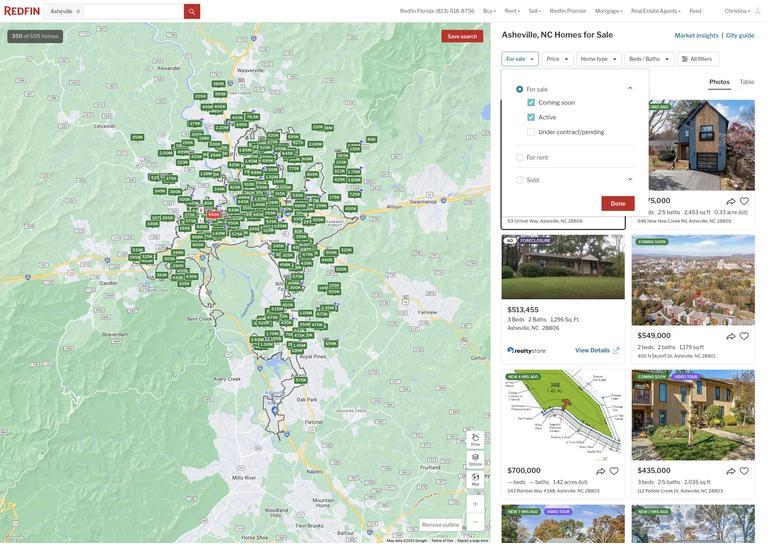 Task type: vqa. For each thing, say whether or not it's contained in the screenshot.
'Favorite' button
no



Task type: locate. For each thing, give the bounding box(es) containing it.
beds for $435,000
[[643, 479, 655, 486]]

video down 243 ramble way #348, asheville, nc 28803
[[548, 510, 559, 514]]

1 vertical spatial 205k
[[190, 120, 201, 125]]

0 horizontal spatial video
[[548, 510, 559, 514]]

1.13m
[[255, 341, 266, 346]]

ad region
[[502, 235, 626, 364]]

575k right 819k
[[232, 232, 243, 237]]

home type button
[[577, 52, 622, 66]]

0 horizontal spatial dr,
[[668, 354, 674, 359]]

of for 350
[[24, 33, 29, 39]]

3 inside 'map' region
[[249, 190, 252, 195]]

0 vertical spatial 295k
[[282, 149, 293, 154]]

map inside button
[[472, 482, 480, 487]]

for sale inside dialog
[[527, 86, 549, 93]]

295k up the 1.30m
[[271, 337, 282, 342]]

1 horizontal spatial 775k
[[289, 166, 299, 171]]

425k down 195k
[[335, 177, 345, 182]]

video for new 7 hrs ago
[[548, 510, 559, 514]]

done button
[[602, 196, 635, 211]]

real estate agents ▾ button
[[628, 0, 686, 22]]

orrinel
[[515, 219, 529, 224]]

3 for 3 beds
[[638, 479, 642, 486]]

5 ▾ from the left
[[679, 8, 682, 14]]

terms of use link
[[432, 539, 454, 543]]

0 horizontal spatial —
[[508, 479, 513, 486]]

1 vertical spatial 1.50m
[[266, 175, 278, 180]]

899k
[[249, 142, 260, 147], [160, 174, 172, 179]]

0 horizontal spatial 1.75m
[[259, 138, 271, 143]]

0 vertical spatial 355k
[[221, 211, 232, 216]]

2.5 up pebble
[[659, 479, 666, 486]]

650k
[[280, 185, 292, 190], [205, 233, 216, 238]]

599k right 383k at the left top of the page
[[257, 185, 268, 190]]

▾ right agents
[[679, 8, 682, 14]]

700k up 235k
[[302, 333, 313, 338]]

450k down 80k
[[293, 245, 304, 250]]

780k
[[244, 191, 255, 196]]

500k down '689k'
[[296, 211, 308, 216]]

290k
[[173, 263, 184, 269]]

695
[[30, 33, 40, 39], [502, 77, 513, 83]]

2.75m
[[268, 202, 280, 208]]

feed
[[690, 8, 702, 14]]

565k down 888k
[[192, 241, 203, 246]]

baths
[[667, 209, 681, 216], [663, 344, 676, 351], [536, 479, 550, 486], [667, 479, 681, 486]]

28803 down 2,035 sq ft
[[709, 489, 724, 494]]

439k up 100k
[[212, 220, 223, 225]]

485k
[[217, 151, 228, 156]]

250k up 559k
[[284, 148, 296, 153]]

0 vertical spatial coming soon
[[639, 240, 666, 244]]

6 ▾ from the left
[[749, 8, 751, 14]]

925k
[[271, 222, 282, 227]]

baths for $435,000
[[667, 479, 681, 486]]

▾ for rent ▾
[[518, 8, 521, 14]]

0 vertical spatial 498k
[[215, 224, 227, 229]]

1 soon from the top
[[656, 240, 666, 244]]

1 2.5 baths from the top
[[659, 209, 681, 216]]

new
[[639, 105, 648, 109], [509, 375, 518, 379], [509, 510, 518, 514], [639, 510, 648, 514]]

filters
[[699, 56, 713, 62]]

2 28803 from the left
[[709, 489, 724, 494]]

625k
[[257, 201, 268, 206]]

dialog
[[502, 69, 649, 216]]

units up 449k
[[228, 218, 238, 224]]

sq for $549,000
[[694, 344, 700, 351]]

2 redfin from the left
[[551, 8, 567, 14]]

0 horizontal spatial (lot)
[[579, 479, 588, 486]]

(lot)
[[613, 209, 622, 216], [739, 209, 749, 216], [579, 479, 588, 486]]

2 horizontal spatial 565k
[[338, 153, 349, 158]]

0 vertical spatial 460k
[[232, 210, 243, 215]]

1 horizontal spatial video tour
[[675, 375, 698, 379]]

300k down 305k
[[171, 264, 182, 269]]

690k
[[246, 191, 257, 196]]

1 vertical spatial sale
[[537, 86, 549, 93]]

coming
[[539, 99, 561, 106]]

315k left 1.40m in the top of the page
[[242, 206, 252, 211]]

all
[[691, 56, 698, 62]]

photo of 49 eastmoor dr, asheville, nc 28805 image
[[502, 505, 626, 544]]

460k down 3.15m
[[268, 312, 279, 317]]

▾ right "mortgage"
[[621, 8, 623, 14]]

done
[[612, 200, 626, 207]]

— for — baths
[[530, 479, 535, 486]]

1 7 from the left
[[519, 510, 521, 514]]

1 vertical spatial 549k
[[249, 215, 260, 220]]

1 horizontal spatial sale
[[537, 86, 549, 93]]

28803 for $700,000
[[586, 489, 600, 494]]

2 vertical spatial 1.60m
[[213, 231, 225, 236]]

275k
[[185, 212, 195, 218]]

1 vertical spatial 480k
[[276, 252, 287, 258]]

2 coming from the top
[[639, 375, 655, 379]]

favorite button image for $435,000
[[740, 467, 750, 476]]

949k
[[208, 212, 219, 218]]

4 ▾ from the left
[[621, 8, 623, 14]]

2 ▾ from the left
[[518, 8, 521, 14]]

beds / baths
[[630, 56, 661, 62]]

dr, for $549,000
[[668, 354, 674, 359]]

2 2.5 from the top
[[659, 479, 666, 486]]

remove outline
[[423, 522, 460, 528]]

1 horizontal spatial 800k
[[325, 342, 337, 347]]

ago for 'photo of 646 new haw creek rd, asheville, nc 28805'
[[661, 105, 669, 109]]

645k up 559k
[[282, 151, 293, 156]]

1 2.5 from the top
[[659, 209, 666, 216]]

533k down 455k
[[193, 209, 204, 214]]

table button
[[739, 78, 757, 89]]

435k down "715k"
[[281, 320, 292, 325]]

ft for $549,000
[[701, 344, 705, 351]]

460k up 535k
[[232, 210, 243, 215]]

2 coming soon from the top
[[639, 375, 666, 379]]

1 horizontal spatial 1.45m
[[293, 343, 306, 348]]

0 horizontal spatial 28803
[[586, 489, 600, 494]]

775k down 559k
[[289, 166, 299, 171]]

1 horizontal spatial 685k
[[253, 212, 265, 217]]

350k left 398k
[[242, 205, 254, 211]]

— up way
[[530, 479, 535, 486]]

450k down '239k' at the top left
[[300, 254, 311, 259]]

355k right 949k
[[221, 211, 232, 216]]

0 vertical spatial 533k
[[193, 209, 204, 214]]

205k left 275k on the top left
[[162, 216, 173, 221]]

3 ▾ from the left
[[539, 8, 542, 14]]

all filters button
[[678, 52, 720, 66]]

2.23m
[[254, 196, 267, 202]]

995k
[[205, 217, 216, 222]]

480k
[[203, 152, 215, 157], [276, 252, 287, 258]]

1 ▾ from the left
[[494, 8, 497, 14]]

1 vertical spatial for sale
[[527, 86, 549, 93]]

0 horizontal spatial 775k
[[209, 172, 219, 177]]

695 left homes
[[30, 33, 40, 39]]

270k up 160k at the left of the page
[[341, 248, 352, 254]]

425k down '2.23m'
[[255, 205, 266, 210]]

1 vertical spatial of
[[443, 539, 447, 543]]

coming soon down the n
[[639, 375, 666, 379]]

1 vertical spatial dr,
[[675, 489, 680, 494]]

1.75m down 135k
[[348, 169, 360, 175]]

0 vertical spatial 4
[[638, 209, 642, 216]]

hrs
[[652, 105, 660, 109], [522, 375, 530, 379], [522, 510, 530, 514], [652, 510, 660, 514]]

asheville, down the 1.42 acres (lot)
[[558, 489, 577, 494]]

1 vertical spatial 610k
[[173, 275, 183, 281]]

165k
[[180, 226, 190, 231]]

rent ▾ button
[[501, 0, 525, 22]]

3 up 112
[[638, 479, 642, 486]]

1 vertical spatial 75k
[[209, 153, 217, 158]]

sq for $435,000
[[701, 479, 706, 486]]

3.95m
[[253, 320, 266, 325]]

ramble
[[517, 489, 533, 494]]

460k
[[232, 210, 243, 215], [268, 312, 279, 317]]

1 vertical spatial video tour
[[548, 510, 570, 514]]

1 vertical spatial 399k
[[265, 211, 276, 216]]

1.60m down 449k
[[213, 231, 225, 236]]

for sale inside button
[[507, 56, 526, 62]]

coming down the n
[[639, 375, 655, 379]]

0 vertical spatial 329k
[[227, 225, 238, 230]]

2 units up 449k
[[225, 218, 238, 224]]

550k left 485k
[[204, 152, 216, 157]]

▾ right the rent
[[518, 8, 521, 14]]

sale
[[597, 30, 614, 39]]

city
[[727, 32, 738, 39]]

849k down 358k
[[173, 260, 184, 265]]

0 horizontal spatial 7
[[519, 510, 521, 514]]

0 vertical spatial 399k
[[248, 180, 260, 185]]

1 vertical spatial creek
[[661, 489, 674, 494]]

760k
[[272, 222, 283, 227]]

0 vertical spatial 75k
[[246, 115, 254, 121]]

439k down '239k' at the top left
[[301, 261, 312, 266]]

355k up '239k' at the top left
[[294, 233, 305, 239]]

1 vertical spatial 565k
[[233, 163, 244, 168]]

report a map error link
[[458, 539, 489, 543]]

365k
[[188, 206, 199, 211], [210, 235, 221, 240], [301, 239, 312, 244], [272, 246, 283, 251], [286, 283, 297, 288]]

422k
[[215, 103, 225, 108]]

way
[[534, 489, 543, 494]]

2 baths
[[659, 344, 676, 351]]

899k up 380k at the top left of page
[[160, 174, 172, 179]]

0 vertical spatial favorite button image
[[610, 197, 620, 206]]

1 favorite button image from the top
[[740, 197, 750, 206]]

2 2.5 baths from the top
[[659, 479, 681, 486]]

ago for photo of 10 allison ct, asheville, nc 28805
[[661, 510, 669, 514]]

399k up 929k
[[265, 211, 276, 216]]

0 vertical spatial 430k
[[215, 103, 226, 109]]

0 vertical spatial 470k
[[215, 103, 226, 108]]

1 vertical spatial 650k
[[205, 233, 216, 238]]

favorite button checkbox
[[610, 197, 620, 206], [740, 197, 750, 206]]

1 vertical spatial coming
[[639, 375, 655, 379]]

430k
[[215, 103, 226, 109], [217, 230, 228, 236]]

coming soon for $435,000
[[639, 375, 666, 379]]

0 horizontal spatial 355k
[[221, 211, 232, 216]]

1 28803 from the left
[[586, 489, 600, 494]]

photo of 53 orrinel way, asheville, nc 28806 image
[[502, 100, 626, 191]]

585k
[[176, 143, 187, 148]]

329k up 535k
[[227, 225, 238, 230]]

baths for $549,000
[[663, 344, 676, 351]]

0 vertical spatial 599k
[[251, 170, 262, 175]]

0 horizontal spatial of
[[24, 33, 29, 39]]

redfin inside button
[[551, 8, 567, 14]]

205k up 393k
[[190, 120, 201, 125]]

28806
[[569, 219, 583, 224]]

dr, for $435,000
[[675, 489, 680, 494]]

2.50m
[[265, 167, 278, 172]]

|
[[723, 32, 724, 39]]

565k up 195k
[[338, 153, 349, 158]]

28803 down the 1.42 acres (lot)
[[586, 489, 600, 494]]

beds up the n
[[643, 344, 654, 351]]

coming for $549,000
[[639, 240, 655, 244]]

279k up 235k
[[289, 342, 299, 347]]

soon for $549,000
[[656, 240, 666, 244]]

tour for coming soon
[[688, 375, 698, 379]]

1 horizontal spatial 1.60m
[[300, 156, 312, 162]]

1 horizontal spatial 350k
[[285, 156, 296, 161]]

1 horizontal spatial of
[[443, 539, 447, 543]]

270k
[[341, 248, 352, 254], [281, 253, 292, 258], [145, 254, 156, 259]]

0 horizontal spatial 3
[[249, 190, 252, 195]]

1 vertical spatial 895k
[[233, 185, 244, 190]]

for inside for sale button
[[507, 56, 515, 62]]

550k up 819k
[[228, 221, 239, 226]]

new 7 hrs ago
[[509, 510, 539, 514], [639, 510, 669, 514]]

1 vertical spatial 800k
[[325, 342, 337, 347]]

2,035 sq ft
[[685, 479, 711, 486]]

0.33 acre (lot)
[[715, 209, 749, 216]]

750k up 3 units
[[256, 180, 267, 186]]

360k
[[213, 81, 224, 86], [266, 309, 277, 314]]

0 horizontal spatial 470k
[[215, 103, 226, 108]]

1 horizontal spatial 175k
[[330, 195, 340, 200]]

dr, right pebble
[[675, 489, 680, 494]]

2 new 7 hrs ago from the left
[[639, 510, 669, 514]]

2 favorite button image from the top
[[610, 467, 620, 476]]

0 vertical spatial video tour
[[675, 375, 698, 379]]

favorite button image
[[740, 197, 750, 206], [740, 332, 750, 341], [740, 467, 750, 476]]

0 vertical spatial 2.5
[[659, 209, 666, 216]]

1 vertical spatial 2.00m
[[159, 150, 172, 156]]

1 vertical spatial for
[[527, 86, 536, 93]]

0 horizontal spatial tour
[[560, 510, 570, 514]]

1 horizontal spatial map
[[472, 482, 480, 487]]

7 for photo of 49 eastmoor dr, asheville, nc 28805
[[519, 510, 521, 514]]

None search field
[[85, 4, 184, 19]]

7 down pebble
[[649, 510, 651, 514]]

330k up '689k'
[[292, 193, 304, 198]]

0 vertical spatial 875k
[[307, 195, 317, 200]]

▾ right sell
[[539, 8, 542, 14]]

28803 for $435,000
[[709, 489, 724, 494]]

0 vertical spatial soon
[[656, 240, 666, 244]]

for sale button
[[502, 52, 540, 66]]

1 vertical spatial 3
[[638, 479, 642, 486]]

175k right 1.07m
[[330, 195, 340, 200]]

ft
[[608, 209, 612, 216], [707, 209, 711, 216], [701, 344, 705, 351], [707, 479, 711, 486]]

beds for $875,000
[[643, 209, 655, 216]]

470k down the 770k
[[312, 323, 323, 328]]

photo of 400 n skyloft dr, asheville, nc 28801 image
[[633, 235, 756, 326]]

▾ for christina ▾
[[749, 8, 751, 14]]

424k
[[214, 103, 225, 108]]

475k up 265k
[[294, 333, 305, 339]]

(lot) for 0.33 acre (lot)
[[739, 209, 749, 216]]

575k down '839k'
[[233, 215, 243, 221]]

1 new 7 hrs ago from the left
[[509, 510, 539, 514]]

1 favorite button checkbox from the left
[[610, 197, 620, 206]]

skyloft
[[653, 354, 667, 359]]

favorite button checkbox
[[740, 332, 750, 341], [610, 467, 620, 476], [740, 467, 750, 476]]

3 favorite button image from the top
[[740, 467, 750, 476]]

sq for $875,000
[[700, 209, 706, 216]]

0 horizontal spatial video tour
[[548, 510, 570, 514]]

1 vertical spatial 435k
[[281, 320, 292, 325]]

nc left 28805
[[710, 219, 717, 224]]

photo of 243 ramble way #348, asheville, nc 28803 image
[[502, 370, 626, 461]]

▾ for buy ▾
[[494, 8, 497, 14]]

to
[[537, 105, 543, 109]]

of for terms
[[443, 539, 447, 543]]

0 vertical spatial sale
[[516, 56, 526, 62]]

150k
[[183, 140, 193, 145], [274, 179, 285, 184]]

685k down 3 units
[[239, 195, 250, 200]]

2 — from the left
[[530, 479, 535, 486]]

1 horizontal spatial 360k
[[266, 309, 277, 314]]

815k
[[230, 185, 241, 190]]

565k up "795k"
[[233, 163, 244, 168]]

video for coming soon
[[675, 375, 687, 379]]

1 vertical spatial coming soon
[[639, 375, 666, 379]]

estate
[[644, 8, 659, 14]]

1 coming soon from the top
[[639, 240, 666, 244]]

acres
[[565, 479, 578, 486]]

1 vertical spatial 440k
[[322, 258, 333, 263]]

0 vertical spatial of
[[24, 33, 29, 39]]

error
[[481, 539, 489, 543]]

sq right 2,035
[[701, 479, 706, 486]]

865k down 422k
[[211, 109, 222, 114]]

new 7 hrs ago down pebble
[[639, 510, 669, 514]]

330k
[[209, 142, 221, 147], [287, 150, 299, 155], [292, 193, 304, 198], [293, 217, 304, 222], [147, 221, 158, 226]]

239k
[[303, 247, 314, 252]]

favorite button image for $875,000
[[740, 197, 750, 206]]

redfin left premier
[[551, 8, 567, 14]]

favorite button image
[[610, 197, 620, 206], [610, 467, 620, 476]]

0 horizontal spatial 895k
[[233, 185, 244, 190]]

330k up 559k
[[287, 150, 299, 155]]

asheville,
[[502, 30, 540, 39], [541, 219, 560, 224], [690, 219, 709, 224], [675, 354, 695, 359], [558, 489, 577, 494], [681, 489, 701, 494]]

450k up 449k
[[216, 217, 228, 222]]

2,453
[[685, 209, 699, 216]]

new for photo of 10 allison ct, asheville, nc 28805
[[639, 510, 648, 514]]

1.40m
[[253, 202, 265, 207]]

— up 243
[[508, 479, 513, 486]]

beds for $549,000
[[643, 344, 654, 351]]

0 vertical spatial 2.5 baths
[[659, 209, 681, 216]]

2 7 from the left
[[649, 510, 651, 514]]

photo of 646 new haw creek rd, asheville, nc 28805 image
[[633, 100, 756, 191]]

1 vertical spatial 685k
[[253, 212, 265, 217]]

1.70m
[[266, 331, 279, 337]]

map down "options"
[[472, 482, 480, 487]]

355k
[[221, 211, 232, 216], [294, 233, 305, 239]]

315k up "198k"
[[192, 131, 202, 136]]

2 soon from the top
[[656, 375, 666, 379]]

1 horizontal spatial 1.75m
[[348, 169, 360, 175]]

rd,
[[682, 219, 689, 224]]

150k up the 1.03m
[[274, 179, 285, 184]]

210k
[[313, 124, 323, 129]]

0 vertical spatial 1.75m
[[259, 138, 271, 143]]

725k
[[229, 182, 240, 187], [350, 192, 360, 197], [213, 232, 224, 237]]

1 favorite button image from the top
[[610, 197, 620, 206]]

0 horizontal spatial map
[[387, 539, 395, 543]]

video tour down 243 ramble way #348, asheville, nc 28803
[[548, 510, 570, 514]]

0 horizontal spatial 725k
[[213, 232, 224, 237]]

315k
[[192, 131, 202, 136], [275, 191, 285, 196], [242, 206, 252, 211], [283, 253, 293, 258]]

1 — from the left
[[508, 479, 513, 486]]

video tour for new 7 hrs ago
[[548, 510, 570, 514]]

700k
[[247, 204, 258, 210], [260, 321, 272, 327], [286, 332, 297, 337], [302, 333, 313, 338]]

2 favorite button image from the top
[[740, 332, 750, 341]]

610k down '297k'
[[305, 245, 316, 251]]

1 vertical spatial 1.60m
[[348, 177, 361, 183]]

(lot) down the done
[[613, 209, 622, 216]]

533k
[[193, 209, 204, 214], [132, 248, 143, 253]]

1 vertical spatial tour
[[560, 510, 570, 514]]

409k
[[214, 186, 225, 191], [214, 186, 226, 191]]

baths up 400 n skyloft dr, asheville, nc 28801
[[663, 344, 676, 351]]

85k
[[244, 113, 252, 118], [204, 201, 213, 206]]

1 horizontal spatial 565k
[[233, 163, 244, 168]]

2.5 baths for $875,000
[[659, 209, 681, 216]]

1 redfin from the left
[[401, 8, 417, 14]]

report a map error
[[458, 539, 489, 543]]

1 horizontal spatial video
[[675, 375, 687, 379]]

575k
[[233, 215, 243, 221], [186, 219, 197, 224], [232, 232, 243, 237], [298, 240, 309, 245], [292, 274, 303, 279], [296, 378, 307, 383]]

1 coming from the top
[[639, 240, 655, 244]]



Task type: describe. For each thing, give the bounding box(es) containing it.
rent
[[506, 8, 517, 14]]

1,179
[[680, 344, 693, 351]]

365k down 529k
[[272, 246, 283, 251]]

765k
[[326, 341, 337, 347]]

mortgage ▾ button
[[596, 0, 623, 22]]

google
[[416, 539, 427, 543]]

695k down 398k
[[246, 212, 257, 217]]

365k down 455k
[[188, 206, 199, 211]]

outline
[[443, 522, 460, 528]]

draw button
[[467, 431, 485, 449]]

315k up 190k
[[283, 253, 293, 258]]

photo of 112 pebble creek dr, asheville, nc 28803 image
[[633, 370, 756, 461]]

0 vertical spatial 420k
[[173, 145, 184, 150]]

ft down the done
[[608, 209, 612, 216]]

475k left 927k
[[277, 144, 288, 149]]

1 horizontal spatial 349k
[[214, 187, 225, 192]]

1 vertical spatial 85k
[[204, 201, 213, 206]]

243 ramble way #348, asheville, nc 28803
[[508, 489, 600, 494]]

375k
[[166, 176, 177, 181]]

2 vertical spatial 439k
[[301, 261, 312, 266]]

photos
[[710, 79, 731, 86]]

2 horizontal spatial 470k
[[312, 323, 323, 328]]

draw
[[472, 442, 480, 447]]

n
[[648, 354, 652, 359]]

530k
[[257, 318, 268, 324]]

2 horizontal spatial 725k
[[350, 192, 360, 197]]

400k down 190k
[[286, 279, 298, 284]]

450k up "715k"
[[282, 302, 294, 308]]

195k
[[336, 160, 347, 165]]

hrs for 'photo of 646 new haw creek rd, asheville, nc 28805'
[[652, 105, 660, 109]]

235k
[[292, 348, 303, 354]]

options button
[[467, 451, 485, 469]]

300k up 1.28m
[[266, 193, 277, 198]]

279k down '689k'
[[303, 220, 314, 225]]

135k
[[350, 147, 361, 152]]

0 vertical spatial 310k
[[296, 240, 307, 245]]

3 for 3 units
[[249, 190, 252, 195]]

279k up 393k
[[190, 121, 201, 126]]

1 horizontal spatial 2.00m
[[309, 142, 322, 147]]

remove asheville image
[[76, 9, 81, 14]]

1.42 acres (lot)
[[554, 479, 588, 486]]

525k up 553k
[[268, 133, 279, 138]]

nc left 28806
[[561, 219, 568, 224]]

2 horizontal spatial 270k
[[341, 248, 352, 254]]

2 favorite button checkbox from the left
[[740, 197, 750, 206]]

dialog containing for sale
[[502, 69, 649, 216]]

53
[[508, 219, 514, 224]]

450k down the 770k
[[315, 325, 327, 330]]

0 horizontal spatial 310k
[[157, 273, 167, 278]]

2 units down 3 units
[[250, 198, 263, 203]]

haw
[[658, 219, 668, 224]]

2 horizontal spatial 849k
[[240, 149, 251, 154]]

1 horizontal spatial 85k
[[244, 113, 252, 118]]

700k down '2.23m'
[[247, 204, 258, 210]]

asheville, down 2,453 sq ft in the top of the page
[[690, 219, 709, 224]]

425k left 465k
[[191, 154, 202, 159]]

750k up 398k
[[252, 198, 263, 203]]

365k up '239k' at the top left
[[301, 239, 312, 244]]

for rent
[[527, 154, 549, 161]]

active
[[539, 114, 557, 121]]

4.35m
[[324, 306, 337, 311]]

$700,000
[[508, 467, 541, 475]]

425k up 190k
[[276, 246, 287, 251]]

107k
[[152, 216, 163, 221]]

1 vertical spatial 355k
[[294, 233, 305, 239]]

christina ▾
[[726, 8, 751, 14]]

new 7 hrs ago for photo of 49 eastmoor dr, asheville, nc 28805
[[509, 510, 539, 514]]

units up 398k
[[253, 198, 263, 203]]

hrs for photo of 243 ramble way #348, asheville, nc 28803
[[522, 375, 530, 379]]

#348,
[[544, 489, 557, 494]]

646 new haw creek rd, asheville, nc 28805
[[638, 219, 732, 224]]

google image
[[2, 534, 26, 544]]

2.5 for $435,000
[[659, 479, 666, 486]]

475k down 1.28m
[[268, 207, 278, 212]]

$549,000
[[638, 332, 672, 340]]

0 vertical spatial 350k
[[285, 156, 296, 161]]

739k
[[172, 261, 183, 266]]

1 vertical spatial 439k
[[212, 220, 223, 225]]

0 horizontal spatial 329k
[[227, 225, 238, 230]]

695k down 422k
[[218, 126, 229, 131]]

1 horizontal spatial 470k
[[267, 140, 278, 145]]

365k down 794k
[[210, 235, 221, 240]]

1 vertical spatial 865k
[[256, 344, 267, 350]]

0 horizontal spatial 600k
[[149, 174, 161, 179]]

330k up 446k
[[209, 142, 221, 147]]

1 vertical spatial 799k
[[171, 261, 182, 266]]

425k down "1.85m"
[[229, 162, 240, 168]]

839k
[[228, 208, 239, 213]]

2 units down the 825k
[[259, 154, 273, 159]]

sat,
[[520, 105, 528, 109]]

845k
[[263, 189, 274, 195]]

300k down '297k'
[[307, 250, 318, 256]]

0 vertical spatial creek
[[669, 219, 681, 224]]

400k right '239k' at the top left
[[325, 252, 336, 257]]

beds up ramble
[[514, 479, 526, 486]]

nc left "homes"
[[541, 30, 553, 39]]

christina
[[726, 8, 747, 14]]

575k down 275k on the top left
[[186, 219, 197, 224]]

2 vertical spatial 500k
[[329, 289, 340, 294]]

new for photo of 243 ramble way #348, asheville, nc 28803
[[509, 375, 518, 379]]

525k left 415k
[[151, 175, 162, 181]]

450k down 299k
[[313, 218, 324, 223]]

0 vertical spatial 205k
[[195, 94, 206, 99]]

previous button image
[[508, 142, 516, 149]]

baths up way
[[536, 479, 550, 486]]

1 horizontal spatial 549k
[[261, 205, 272, 210]]

hrs for photo of 10 allison ct, asheville, nc 28805
[[652, 510, 660, 514]]

1.09m
[[300, 311, 312, 316]]

323k down 585k
[[177, 160, 188, 165]]

2.5 baths for $435,000
[[659, 479, 681, 486]]

1.18m
[[201, 171, 212, 176]]

0 horizontal spatial 498k
[[215, 224, 227, 229]]

550k down 1.07m
[[303, 206, 314, 212]]

750k up 1.28m
[[264, 189, 275, 195]]

689k
[[295, 203, 306, 209]]

map for map data ©2023 google
[[387, 539, 395, 543]]

nc down 1,179 sq ft
[[695, 354, 702, 359]]

1.42
[[554, 479, 564, 486]]

favorite button checkbox for $549,000
[[740, 332, 750, 341]]

save search
[[448, 33, 478, 39]]

387k
[[288, 282, 299, 287]]

photo of 10 allison ct, asheville, nc 28805 image
[[633, 505, 756, 544]]

2 vertical spatial 725k
[[213, 232, 224, 237]]

1 horizontal spatial (lot)
[[613, 209, 622, 216]]

400k right 519k
[[214, 104, 226, 109]]

tour for new 7 hrs ago
[[560, 510, 570, 514]]

favorite button image for $549,000
[[740, 332, 750, 341]]

/
[[644, 56, 645, 62]]

300k up 735k
[[290, 285, 301, 290]]

250k up "332k"
[[300, 322, 311, 327]]

7 for photo of 10 allison ct, asheville, nc 28805
[[649, 510, 651, 514]]

446k
[[205, 152, 217, 157]]

0 horizontal spatial 2.00m
[[159, 150, 172, 156]]

525k up 698k
[[291, 265, 302, 270]]

450k down 929k
[[260, 225, 272, 231]]

299k
[[316, 203, 327, 208]]

home type
[[582, 56, 608, 62]]

redfin for redfin premier
[[551, 8, 567, 14]]

575k up '239k' at the top left
[[298, 240, 309, 245]]

market insights | city guide
[[676, 32, 755, 39]]

(lot) for 1.42 acres (lot)
[[579, 479, 588, 486]]

favorite button checkbox for $435,000
[[740, 467, 750, 476]]

0 horizontal spatial 1.45m
[[245, 159, 257, 164]]

0 horizontal spatial 650k
[[205, 233, 216, 238]]

units down 553k
[[263, 154, 273, 159]]

1 vertical spatial 350k
[[242, 205, 254, 211]]

beds / baths button
[[625, 52, 675, 66]]

map for map
[[472, 482, 480, 487]]

baths for $875,000
[[667, 209, 681, 216]]

florida:
[[418, 8, 435, 14]]

380k
[[170, 189, 181, 194]]

0 horizontal spatial 1.50m
[[251, 148, 263, 153]]

200k
[[203, 210, 214, 215]]

1 horizontal spatial 645k
[[282, 151, 293, 156]]

750k down 553k
[[265, 154, 276, 159]]

0 horizontal spatial 480k
[[203, 152, 215, 157]]

1 horizontal spatial 695
[[502, 77, 513, 83]]

asheville, right "way,"
[[541, 219, 560, 224]]

4.00m
[[266, 311, 279, 316]]

0 horizontal spatial 549k
[[249, 215, 260, 220]]

1 vertical spatial 500k
[[326, 250, 337, 255]]

0 vertical spatial 439k
[[203, 105, 214, 110]]

soon
[[562, 99, 575, 106]]

700k up 265k
[[286, 332, 297, 337]]

0 horizontal spatial 460k
[[232, 210, 243, 215]]

soon for $435,000
[[656, 375, 666, 379]]

coming for $435,000
[[639, 375, 655, 379]]

1 vertical spatial 899k
[[160, 174, 172, 179]]

0 vertical spatial 175k
[[192, 131, 202, 137]]

mortgage
[[596, 8, 620, 14]]

— for — beds
[[508, 479, 513, 486]]

— baths
[[530, 479, 550, 486]]

redfin for redfin florida: (813)-518-8756
[[401, 8, 417, 14]]

nc down 2,035 sq ft
[[702, 489, 708, 494]]

575k down 235k
[[296, 378, 307, 383]]

2 vertical spatial for
[[527, 154, 536, 161]]

asheville
[[51, 8, 73, 15]]

0 horizontal spatial 610k
[[173, 275, 183, 281]]

0 horizontal spatial 645k
[[238, 199, 249, 204]]

1 vertical spatial 498k
[[280, 263, 291, 268]]

519k
[[202, 105, 213, 110]]

385k
[[198, 232, 209, 237]]

ft for $875,000
[[707, 209, 711, 216]]

0 horizontal spatial 685k
[[239, 195, 250, 200]]

695k down 433k
[[236, 122, 247, 127]]

450k down '290k'
[[177, 269, 188, 274]]

— beds
[[508, 479, 526, 486]]

1 horizontal spatial 533k
[[193, 209, 204, 214]]

300k down '290k'
[[177, 274, 189, 280]]

450k right 299k
[[345, 206, 357, 211]]

250k down 927k
[[284, 153, 295, 158]]

sq right "3,920"
[[601, 209, 607, 216]]

0 horizontal spatial 695
[[30, 33, 40, 39]]

595k down 100k
[[212, 232, 224, 238]]

365k up 735k
[[286, 283, 297, 288]]

asheville, down 2,035
[[681, 489, 701, 494]]

112
[[638, 489, 645, 494]]

0 vertical spatial 610k
[[305, 245, 316, 251]]

1 vertical spatial 295k
[[271, 337, 282, 342]]

555k
[[206, 152, 217, 157]]

rent ▾
[[506, 8, 521, 14]]

0 horizontal spatial 533k
[[132, 248, 143, 253]]

next button image
[[612, 142, 620, 149]]

225k
[[188, 121, 199, 126]]

save search button
[[442, 30, 484, 42]]

units down 390k
[[208, 215, 218, 220]]

1 horizontal spatial 435k
[[281, 320, 292, 325]]

370k
[[263, 228, 274, 233]]

asheville, down 1,179
[[675, 354, 695, 359]]

coming soon for $549,000
[[639, 240, 666, 244]]

525k right 975k
[[260, 145, 271, 150]]

595k down 1.07m
[[296, 204, 307, 209]]

1pm
[[529, 105, 537, 109]]

0 vertical spatial 799k
[[210, 212, 221, 218]]

315k right 845k
[[275, 191, 285, 196]]

323k left 305k
[[142, 254, 152, 259]]

video tour for coming soon
[[675, 375, 698, 379]]

report
[[458, 539, 469, 543]]

250k down 200k
[[205, 216, 216, 222]]

215k
[[200, 136, 210, 141]]

1 horizontal spatial 440k
[[335, 164, 346, 169]]

map region
[[0, 5, 568, 544]]

2.60m
[[251, 337, 264, 342]]

0 horizontal spatial 440k
[[322, 258, 333, 263]]

0 vertical spatial 650k
[[280, 185, 292, 190]]

1 vertical spatial 430k
[[217, 230, 228, 236]]

0 vertical spatial 865k
[[211, 109, 222, 114]]

279k down "332k"
[[289, 344, 300, 349]]

submit search image
[[189, 9, 195, 15]]

1 horizontal spatial 270k
[[281, 253, 292, 258]]

518-
[[451, 8, 462, 14]]

1.28m
[[266, 200, 278, 205]]

289k
[[229, 183, 240, 189]]

2.5 for $875,000
[[659, 209, 666, 216]]

1.85m
[[239, 148, 252, 153]]

2 vertical spatial 205k
[[162, 216, 173, 221]]

▾ for sell ▾
[[539, 8, 542, 14]]

premier
[[568, 8, 587, 14]]

929k
[[266, 219, 277, 224]]

300k down 80k
[[297, 237, 309, 243]]

550k down 3.15m
[[269, 314, 280, 319]]

794k
[[213, 229, 224, 234]]

1 vertical spatial 599k
[[257, 185, 268, 190]]

330k down 107k
[[147, 221, 158, 226]]

400k up 2.20m
[[227, 120, 239, 125]]

hrs for photo of 49 eastmoor dr, asheville, nc 28805
[[522, 510, 530, 514]]

1 vertical spatial 1.75m
[[348, 169, 360, 175]]

243
[[508, 489, 517, 494]]

323k up 165k
[[182, 220, 192, 225]]

new 7 hrs ago for photo of 10 allison ct, asheville, nc 28805
[[639, 510, 669, 514]]

new for 'photo of 646 new haw creek rd, asheville, nc 28805'
[[639, 105, 648, 109]]

819k
[[218, 228, 229, 233]]

0 vertical spatial 775k
[[289, 166, 299, 171]]

ago for photo of 49 eastmoor dr, asheville, nc 28805
[[530, 510, 539, 514]]

redfin premier button
[[546, 0, 592, 22]]

0 horizontal spatial 270k
[[145, 254, 156, 259]]

0 vertical spatial 895k
[[278, 147, 289, 153]]

0 horizontal spatial 800k
[[237, 195, 249, 201]]

asheville, up for sale button
[[502, 30, 540, 39]]

0 horizontal spatial 75k
[[209, 153, 217, 158]]

pebble
[[646, 489, 660, 494]]

0 horizontal spatial 849k
[[173, 260, 184, 265]]

0 horizontal spatial 435k
[[231, 184, 242, 189]]

1 horizontal spatial 329k
[[341, 247, 352, 253]]

mortgage ▾ button
[[592, 0, 628, 22]]

units up '2.23m'
[[253, 190, 263, 195]]

190k
[[284, 263, 294, 268]]

700k up 1.70m
[[260, 321, 272, 327]]

sale inside button
[[516, 56, 526, 62]]

575k up 698k
[[292, 274, 303, 279]]

2 vertical spatial 565k
[[192, 241, 203, 246]]

new for photo of 49 eastmoor dr, asheville, nc 28805
[[509, 510, 518, 514]]

425k up 485k
[[217, 145, 228, 150]]

favorite button checkbox for $700,000
[[610, 467, 620, 476]]

1 vertical spatial 4
[[519, 375, 521, 379]]

ago for photo of 243 ramble way #348, asheville, nc 28803
[[531, 375, 539, 379]]

330k up 80k
[[293, 217, 304, 222]]

1 vertical spatial 460k
[[268, 312, 279, 317]]

595k left 405k
[[130, 255, 141, 260]]

map data ©2023 google
[[387, 539, 427, 543]]

1 vertical spatial 600k
[[193, 242, 204, 248]]

475k down 4.00m
[[258, 317, 269, 322]]

323k down 195k
[[334, 169, 345, 174]]

345k
[[273, 243, 284, 249]]

1 vertical spatial 420k
[[187, 212, 198, 217]]

redfin florida: (813)-518-8756
[[401, 8, 475, 14]]

feed button
[[686, 0, 721, 22]]

contract/pending
[[557, 129, 605, 136]]

ft for $435,000
[[707, 479, 711, 486]]

2 horizontal spatial 399k
[[296, 234, 307, 240]]

▾ for mortgage ▾
[[621, 8, 623, 14]]

2,035
[[685, 479, 699, 486]]

0 vertical spatial 500k
[[296, 211, 308, 216]]

475k down 80k
[[303, 252, 313, 257]]



